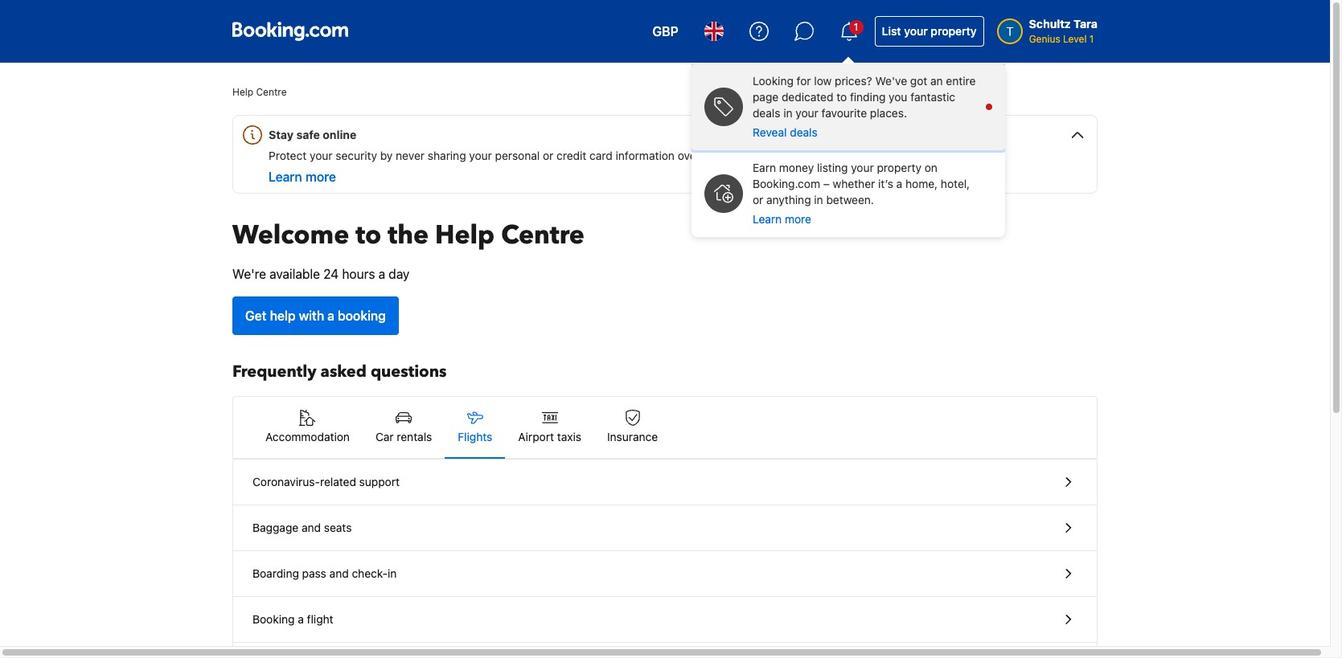 Task type: describe. For each thing, give the bounding box(es) containing it.
1 button
[[830, 12, 868, 51]]

we're available 24 hours a day
[[232, 267, 410, 282]]

to inside looking for low prices? we've got an entire page dedicated to finding you fantastic deals in your favourite places. reveal deals
[[837, 90, 847, 104]]

check-
[[352, 567, 388, 581]]

boarding pass and check-in
[[253, 567, 397, 581]]

0 horizontal spatial centre
[[256, 86, 287, 98]]

security
[[336, 149, 377, 162]]

0 horizontal spatial help
[[232, 86, 253, 98]]

level
[[1063, 33, 1087, 45]]

credit
[[557, 149, 587, 162]]

a inside button
[[298, 613, 304, 627]]

0 horizontal spatial to
[[356, 218, 382, 253]]

safe
[[296, 128, 320, 142]]

airport taxis button
[[505, 397, 594, 458]]

your inside earn money listing your property on booking.com – whether it's a home, hotel, or anything in between. learn more
[[851, 161, 874, 175]]

got
[[910, 74, 928, 88]]

insurance button
[[594, 397, 671, 458]]

accommodation button
[[253, 397, 363, 458]]

home,
[[906, 177, 938, 191]]

1 horizontal spatial help
[[435, 218, 495, 253]]

with
[[299, 309, 324, 323]]

your down "stay safe online"
[[310, 149, 333, 162]]

1 by from the left
[[380, 149, 393, 162]]

dedicated
[[782, 90, 834, 104]]

help
[[270, 309, 296, 323]]

help centre
[[232, 86, 287, 98]]

for
[[797, 74, 811, 88]]

a inside earn money listing your property on booking.com – whether it's a home, hotel, or anything in between. learn more
[[897, 177, 903, 191]]

over
[[678, 149, 700, 162]]

entire
[[946, 74, 976, 88]]

and inside button
[[329, 567, 349, 581]]

personal
[[495, 149, 540, 162]]

reveal
[[753, 125, 787, 139]]

list your property link
[[875, 16, 984, 47]]

pass
[[302, 567, 326, 581]]

schultz
[[1029, 17, 1071, 31]]

never
[[396, 149, 425, 162]]

tab list containing accommodation
[[233, 397, 1097, 460]]

protect your security by never sharing your personal or credit card information over the phone, by email or chat. learn more
[[269, 149, 848, 184]]

sharing
[[428, 149, 466, 162]]

hours
[[342, 267, 375, 282]]

support
[[359, 475, 400, 489]]

learn inside protect your security by never sharing your personal or credit card information over the phone, by email or chat. learn more
[[269, 170, 302, 184]]

property inside 'link'
[[931, 24, 977, 38]]

booking a flight
[[253, 613, 333, 627]]

anything
[[767, 193, 811, 207]]

airport taxis
[[518, 430, 581, 444]]

insurance
[[607, 430, 658, 444]]

looking for low prices? we've got an entire page dedicated to finding you fantastic deals in your favourite places. reveal deals
[[753, 74, 976, 139]]

stay safe online
[[269, 128, 357, 142]]

car
[[376, 430, 394, 444]]

car rentals button
[[363, 397, 445, 458]]

boarding
[[253, 567, 299, 581]]

1 inside schultz tara genius level 1
[[1090, 33, 1094, 45]]

seats
[[324, 521, 352, 535]]

your inside looking for low prices? we've got an entire page dedicated to finding you fantastic deals in your favourite places. reveal deals
[[796, 106, 819, 120]]

0 horizontal spatial or
[[543, 149, 554, 162]]

online
[[323, 128, 357, 142]]

between.
[[826, 193, 874, 207]]

coronavirus-
[[253, 475, 320, 489]]

prices?
[[835, 74, 872, 88]]

in for your
[[784, 106, 793, 120]]

baggage and seats
[[253, 521, 352, 535]]

stay
[[269, 128, 294, 142]]

booking a flight button
[[233, 598, 1097, 643]]

booking
[[253, 613, 295, 627]]

genius
[[1029, 33, 1061, 45]]

fantastic
[[911, 90, 956, 104]]

information
[[616, 149, 675, 162]]

baggage and seats button
[[233, 506, 1097, 552]]

booking.com online hotel reservations image
[[232, 22, 348, 41]]

whether
[[833, 177, 875, 191]]

your right sharing
[[469, 149, 492, 162]]



Task type: vqa. For each thing, say whether or not it's contained in the screenshot.
Learn within the Protect Your Security By Never Sharing Your Personal Or Credit Card Information Over The Phone, By Email Or Chat. Learn More
yes



Task type: locate. For each thing, give the bounding box(es) containing it.
flights button
[[445, 397, 505, 458]]

email
[[778, 149, 805, 162]]

card
[[590, 149, 613, 162]]

1 horizontal spatial deals
[[790, 125, 818, 139]]

1 horizontal spatial the
[[703, 149, 720, 162]]

24
[[323, 267, 339, 282]]

more inside earn money listing your property on booking.com – whether it's a home, hotel, or anything in between. learn more
[[785, 212, 812, 226]]

1 vertical spatial help
[[435, 218, 495, 253]]

2 horizontal spatial in
[[814, 193, 823, 207]]

1 vertical spatial deals
[[790, 125, 818, 139]]

a left day
[[378, 267, 385, 282]]

asked
[[321, 361, 367, 383]]

to up favourite
[[837, 90, 847, 104]]

hotel,
[[941, 177, 970, 191]]

stay safe online button
[[240, 116, 1097, 148]]

learn inside earn money listing your property on booking.com – whether it's a home, hotel, or anything in between. learn more
[[753, 212, 782, 226]]

deals down page
[[753, 106, 781, 120]]

more inside protect your security by never sharing your personal or credit card information over the phone, by email or chat. learn more
[[305, 170, 336, 184]]

1 vertical spatial property
[[877, 161, 922, 175]]

boarding pass and check-in button
[[233, 552, 1097, 598]]

favourite
[[822, 106, 867, 120]]

the inside protect your security by never sharing your personal or credit card information over the phone, by email or chat. learn more
[[703, 149, 720, 162]]

1
[[854, 21, 859, 33], [1090, 33, 1094, 45]]

property inside earn money listing your property on booking.com – whether it's a home, hotel, or anything in between. learn more
[[877, 161, 922, 175]]

your
[[904, 24, 928, 38], [796, 106, 819, 120], [310, 149, 333, 162], [469, 149, 492, 162], [851, 161, 874, 175]]

1 vertical spatial more
[[785, 212, 812, 226]]

or left anything
[[753, 193, 764, 207]]

money
[[779, 161, 814, 175]]

more down anything
[[785, 212, 812, 226]]

rentals
[[397, 430, 432, 444]]

and left seats
[[302, 521, 321, 535]]

taxis
[[557, 430, 581, 444]]

baggage
[[253, 521, 299, 535]]

it's
[[878, 177, 893, 191]]

to
[[837, 90, 847, 104], [356, 218, 382, 253]]

1 vertical spatial learn
[[753, 212, 782, 226]]

available
[[270, 267, 320, 282]]

gbp button
[[643, 12, 688, 51]]

in
[[784, 106, 793, 120], [814, 193, 823, 207], [388, 567, 397, 581]]

learn down protect at the top
[[269, 170, 302, 184]]

on
[[925, 161, 938, 175]]

property
[[931, 24, 977, 38], [877, 161, 922, 175]]

a left flight
[[298, 613, 304, 627]]

property up entire
[[931, 24, 977, 38]]

phone,
[[723, 149, 759, 162]]

accommodation
[[265, 430, 350, 444]]

the up day
[[388, 218, 429, 253]]

0 horizontal spatial the
[[388, 218, 429, 253]]

deals up "email"
[[790, 125, 818, 139]]

chat.
[[822, 149, 848, 162]]

deals
[[753, 106, 781, 120], [790, 125, 818, 139]]

more down protect at the top
[[305, 170, 336, 184]]

we're
[[232, 267, 266, 282]]

1 horizontal spatial to
[[837, 90, 847, 104]]

1 horizontal spatial in
[[784, 106, 793, 120]]

by left "email"
[[762, 149, 775, 162]]

a inside button
[[327, 309, 335, 323]]

0 vertical spatial centre
[[256, 86, 287, 98]]

more
[[305, 170, 336, 184], [785, 212, 812, 226]]

earn money listing your property on booking.com – whether it's a home, hotel, or anything in between. learn more
[[753, 161, 970, 226]]

gbp
[[653, 24, 679, 39]]

looking
[[753, 74, 794, 88]]

frequently asked questions
[[232, 361, 447, 383]]

1 horizontal spatial and
[[329, 567, 349, 581]]

0 vertical spatial in
[[784, 106, 793, 120]]

1 horizontal spatial more
[[785, 212, 812, 226]]

0 vertical spatial the
[[703, 149, 720, 162]]

your right list
[[904, 24, 928, 38]]

0 vertical spatial learn
[[269, 170, 302, 184]]

related
[[320, 475, 356, 489]]

welcome
[[232, 218, 349, 253]]

in inside looking for low prices? we've got an entire page dedicated to finding you fantastic deals in your favourite places. reveal deals
[[784, 106, 793, 120]]

help
[[232, 86, 253, 98], [435, 218, 495, 253]]

2 by from the left
[[762, 149, 775, 162]]

get help with a booking
[[245, 309, 386, 323]]

questions
[[371, 361, 447, 383]]

2 vertical spatial in
[[388, 567, 397, 581]]

or left chat.
[[808, 149, 819, 162]]

in right pass
[[388, 567, 397, 581]]

0 vertical spatial property
[[931, 24, 977, 38]]

booking
[[338, 309, 386, 323]]

1 vertical spatial centre
[[501, 218, 585, 253]]

tab list
[[233, 397, 1097, 460]]

learn more link
[[269, 170, 336, 184]]

1 vertical spatial in
[[814, 193, 823, 207]]

travel alert element
[[232, 115, 1098, 194]]

flights
[[458, 430, 492, 444]]

or left credit
[[543, 149, 554, 162]]

0 horizontal spatial more
[[305, 170, 336, 184]]

coronavirus-related support button
[[233, 460, 1097, 506]]

1 vertical spatial the
[[388, 218, 429, 253]]

the
[[703, 149, 720, 162], [388, 218, 429, 253]]

1 horizontal spatial 1
[[1090, 33, 1094, 45]]

property up it's
[[877, 161, 922, 175]]

your down the "dedicated"
[[796, 106, 819, 120]]

list your property
[[882, 24, 977, 38]]

or inside earn money listing your property on booking.com – whether it's a home, hotel, or anything in between. learn more
[[753, 193, 764, 207]]

in for between.
[[814, 193, 823, 207]]

1 vertical spatial and
[[329, 567, 349, 581]]

learn down anything
[[753, 212, 782, 226]]

in inside button
[[388, 567, 397, 581]]

0 horizontal spatial learn
[[269, 170, 302, 184]]

welcome to the help centre
[[232, 218, 585, 253]]

1 horizontal spatial by
[[762, 149, 775, 162]]

centre up stay
[[256, 86, 287, 98]]

0 vertical spatial more
[[305, 170, 336, 184]]

finding
[[850, 90, 886, 104]]

2 horizontal spatial or
[[808, 149, 819, 162]]

0 vertical spatial help
[[232, 86, 253, 98]]

in right anything
[[814, 193, 823, 207]]

tara
[[1074, 17, 1098, 31]]

frequently
[[232, 361, 317, 383]]

0 horizontal spatial deals
[[753, 106, 781, 120]]

1 horizontal spatial learn
[[753, 212, 782, 226]]

and inside "button"
[[302, 521, 321, 535]]

day
[[389, 267, 410, 282]]

list
[[882, 24, 901, 38]]

by
[[380, 149, 393, 162], [762, 149, 775, 162]]

car rentals
[[376, 430, 432, 444]]

1 inside button
[[854, 21, 859, 33]]

a right it's
[[897, 177, 903, 191]]

0 horizontal spatial in
[[388, 567, 397, 581]]

a right with
[[327, 309, 335, 323]]

places.
[[870, 106, 907, 120]]

1 horizontal spatial or
[[753, 193, 764, 207]]

coronavirus-related support
[[253, 475, 400, 489]]

1 left list
[[854, 21, 859, 33]]

1 horizontal spatial property
[[931, 24, 977, 38]]

a
[[897, 177, 903, 191], [378, 267, 385, 282], [327, 309, 335, 323], [298, 613, 304, 627]]

to up hours
[[356, 218, 382, 253]]

the right over
[[703, 149, 720, 162]]

your inside 'link'
[[904, 24, 928, 38]]

get help with a booking button
[[232, 297, 399, 335]]

in down the "dedicated"
[[784, 106, 793, 120]]

earn
[[753, 161, 776, 175]]

your up whether
[[851, 161, 874, 175]]

protect
[[269, 149, 307, 162]]

0 vertical spatial to
[[837, 90, 847, 104]]

0 vertical spatial deals
[[753, 106, 781, 120]]

0 horizontal spatial property
[[877, 161, 922, 175]]

get
[[245, 309, 267, 323]]

flight
[[307, 613, 333, 627]]

in inside earn money listing your property on booking.com – whether it's a home, hotel, or anything in between. learn more
[[814, 193, 823, 207]]

0 horizontal spatial and
[[302, 521, 321, 535]]

1 down tara
[[1090, 33, 1094, 45]]

booking.com
[[753, 177, 820, 191]]

an
[[931, 74, 943, 88]]

0 horizontal spatial by
[[380, 149, 393, 162]]

we've
[[875, 74, 907, 88]]

listing
[[817, 161, 848, 175]]

learn
[[269, 170, 302, 184], [753, 212, 782, 226]]

and right pass
[[329, 567, 349, 581]]

0 horizontal spatial 1
[[854, 21, 859, 33]]

by left never
[[380, 149, 393, 162]]

1 vertical spatial to
[[356, 218, 382, 253]]

page
[[753, 90, 779, 104]]

centre down protect your security by never sharing your personal or credit card information over the phone, by email or chat. learn more
[[501, 218, 585, 253]]

1 horizontal spatial centre
[[501, 218, 585, 253]]

low
[[814, 74, 832, 88]]

0 vertical spatial and
[[302, 521, 321, 535]]



